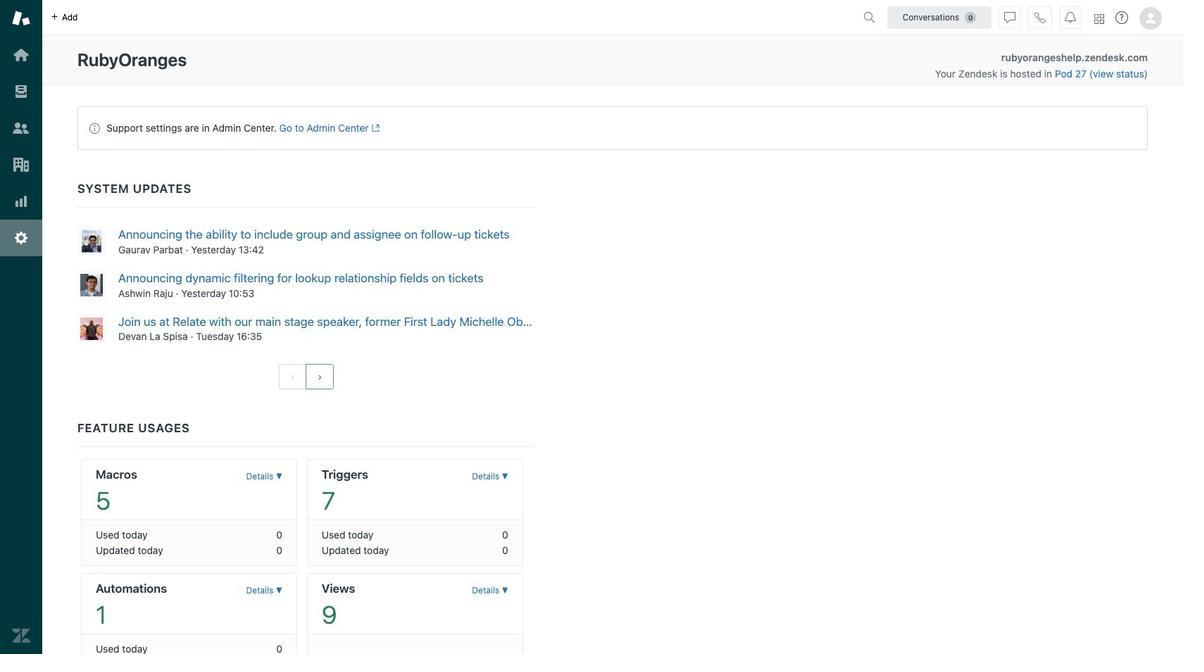 Task type: locate. For each thing, give the bounding box(es) containing it.
status
[[78, 106, 1149, 150]]

zendesk products image
[[1095, 14, 1105, 24]]

zendesk image
[[12, 627, 30, 646]]

admin image
[[12, 229, 30, 247]]

customers image
[[12, 119, 30, 137]]



Task type: vqa. For each thing, say whether or not it's contained in the screenshot.
TREE
no



Task type: describe. For each thing, give the bounding box(es) containing it.
main element
[[0, 0, 42, 655]]

reporting image
[[12, 192, 30, 211]]

views image
[[12, 82, 30, 101]]

notifications image
[[1066, 12, 1077, 23]]

(opens in a new tab) image
[[369, 124, 380, 133]]

get started image
[[12, 46, 30, 64]]

get help image
[[1116, 11, 1129, 24]]

zendesk support image
[[12, 9, 30, 27]]

organizations image
[[12, 156, 30, 174]]

button displays agent's chat status as invisible. image
[[1005, 12, 1016, 23]]



